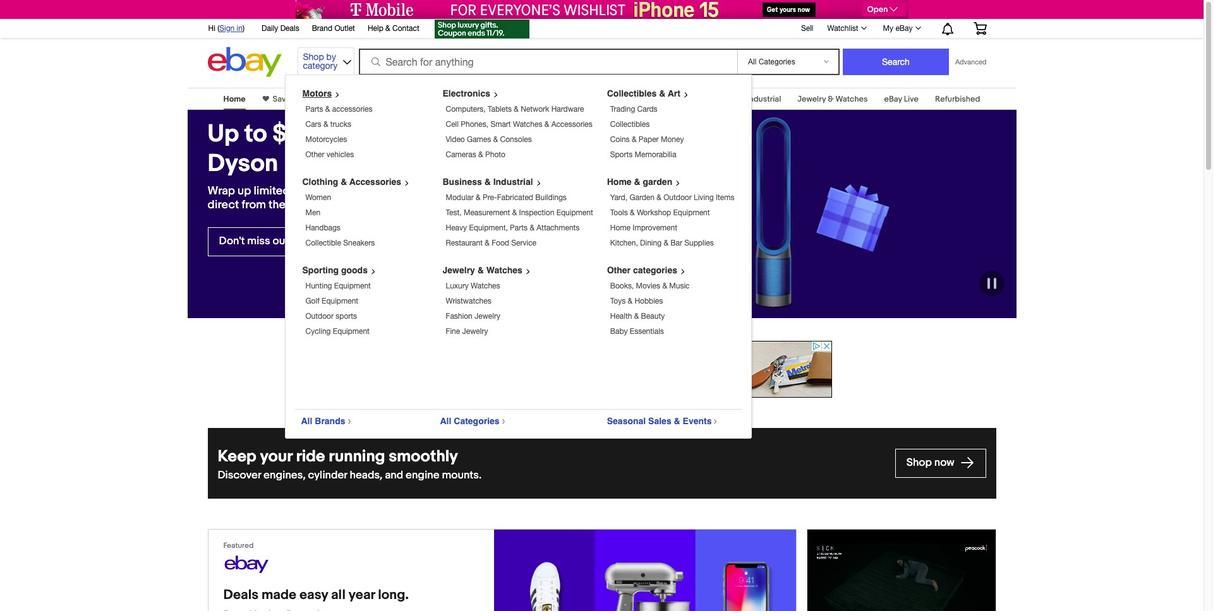 Task type: describe. For each thing, give the bounding box(es) containing it.
shop by category
[[303, 52, 338, 71]]

ebay live link
[[885, 94, 919, 104]]

trading cards link
[[610, 105, 658, 114]]

clothing
[[302, 177, 338, 187]]

health
[[610, 312, 632, 321]]

home inside yard, garden & outdoor living items tools & workshop equipment home improvement kitchen, dining & bar supplies
[[610, 224, 631, 233]]

your shopping cart image
[[973, 22, 988, 35]]

open
[[868, 4, 888, 15]]

brand outlet link
[[312, 22, 355, 36]]

deals inside up to $350 off dyson main content
[[223, 588, 259, 604]]

restaurant & food service link
[[446, 239, 537, 248]]

video
[[446, 135, 465, 144]]

home for home & garden
[[607, 177, 632, 187]]

service
[[512, 239, 537, 248]]

keep your ride running smoothly link
[[218, 447, 885, 468]]

cameras
[[446, 150, 476, 159]]

keep your ride running smoothly discover engines, cylinder heads, and engine mounts.
[[218, 448, 482, 482]]

wristwatches link
[[446, 297, 492, 306]]

tools
[[610, 209, 628, 217]]

test,
[[446, 209, 462, 217]]

wristwatches
[[446, 297, 492, 306]]

home & garden
[[607, 177, 673, 187]]

motorcycles link
[[306, 135, 347, 144]]

ebay inside up to $350 off dyson main content
[[885, 94, 903, 104]]

featured
[[223, 542, 254, 551]]

easy
[[300, 588, 328, 604]]

golf equipment link
[[306, 297, 358, 306]]

equipment,
[[469, 224, 508, 233]]

shop now link
[[896, 449, 986, 479]]

don't miss out
[[219, 235, 291, 248]]

collectibles & art
[[607, 89, 681, 99]]

& inside help & contact link
[[386, 24, 390, 33]]

other categories
[[607, 266, 678, 276]]

toys inside up to $350 off dyson main content
[[596, 94, 612, 104]]

hi ( sign in )
[[208, 24, 245, 33]]

heads,
[[350, 470, 383, 482]]

& inside trading cards collectibles coins & paper money sports memorabilia
[[632, 135, 637, 144]]

sporting goods link
[[629, 94, 688, 104]]

home & garden link
[[475, 94, 535, 104]]

sports memorabilia link
[[610, 150, 677, 159]]

seasonal sales & events
[[607, 417, 712, 427]]

brand.
[[288, 198, 321, 212]]

goods
[[341, 266, 368, 276]]

paper
[[639, 135, 659, 144]]

toys inside the books, movies & music toys & hobbies health & beauty baby essentials
[[610, 297, 626, 306]]

tools & workshop equipment link
[[610, 209, 710, 217]]

year
[[349, 588, 375, 604]]

ebay live
[[885, 94, 919, 104]]

shop now
[[907, 457, 957, 470]]

phones,
[[461, 120, 489, 129]]

vehicles
[[327, 150, 354, 159]]

sign
[[220, 24, 235, 33]]

collectible sneakers link
[[306, 239, 375, 248]]

coins
[[610, 135, 630, 144]]

outdoor inside hunting equipment golf equipment outdoor sports cycling equipment
[[306, 312, 334, 321]]

all
[[331, 588, 346, 604]]

0 vertical spatial advertisement region
[[296, 0, 909, 19]]

jewelry & watches inside up to $350 off dyson main content
[[798, 94, 868, 104]]

contact
[[393, 24, 420, 33]]

other inside parts & accessories cars & trucks motorcycles other vehicles
[[306, 150, 325, 159]]

daily
[[262, 24, 278, 33]]

smart
[[491, 120, 511, 129]]

hardware
[[552, 105, 584, 114]]

deals inside account navigation
[[280, 24, 299, 33]]

all categories
[[440, 417, 500, 427]]

1 horizontal spatial other
[[607, 266, 631, 276]]

smoothly
[[389, 448, 458, 467]]

watchlist
[[828, 24, 859, 33]]

up
[[208, 119, 239, 149]]

collectibles link inside up to $350 off dyson main content
[[413, 94, 458, 104]]

inspection
[[519, 209, 555, 217]]

equipment inside modular & pre-fabricated buildings test, measurement & inspection equipment heavy equipment, parts & attachments restaurant & food service
[[557, 209, 593, 217]]

beauty
[[641, 312, 665, 321]]

1 horizontal spatial business & industrial link
[[705, 94, 781, 104]]

up to $350 off dyson main content
[[0, 80, 1204, 612]]

motorcycles
[[306, 135, 347, 144]]

jewelry inside up to $350 off dyson main content
[[798, 94, 826, 104]]

collectibles for collectibles
[[413, 94, 458, 104]]

brands
[[315, 417, 345, 427]]

trading cards collectibles coins & paper money sports memorabilia
[[610, 105, 684, 159]]

cylinder
[[308, 470, 347, 482]]

2 vertical spatial advertisement region
[[807, 530, 997, 612]]

art
[[668, 89, 681, 99]]

collectibles & art link
[[607, 89, 694, 99]]

business inside up to $350 off dyson main content
[[705, 94, 738, 104]]

video games & consoles link
[[446, 135, 532, 144]]

shop by category button
[[297, 47, 354, 74]]

all categories link
[[440, 417, 511, 427]]

parts inside modular & pre-fabricated buildings test, measurement & inspection equipment heavy equipment, parts & attachments restaurant & food service
[[510, 224, 528, 233]]

fine jewelry link
[[446, 327, 488, 336]]

tablets
[[488, 105, 512, 114]]

living
[[694, 193, 714, 202]]

music
[[670, 282, 690, 291]]

parts inside parts & accessories cars & trucks motorcycles other vehicles
[[306, 105, 323, 114]]

books, movies & music toys & hobbies health & beauty baby essentials
[[610, 282, 690, 336]]

luxury
[[446, 282, 469, 291]]

books, movies & music link
[[610, 282, 690, 291]]

seasonal
[[607, 417, 646, 427]]

help & contact
[[368, 24, 420, 33]]

pre-
[[483, 193, 497, 202]]

)
[[243, 24, 245, 33]]

equipment down hunting equipment link
[[322, 297, 358, 306]]

industrial inside banner
[[493, 177, 533, 187]]

Search for anything text field
[[361, 50, 735, 74]]

sell link
[[796, 24, 820, 33]]

baby essentials link
[[610, 327, 664, 336]]

games
[[467, 135, 491, 144]]

mounts.
[[442, 470, 482, 482]]

refurbished
[[936, 94, 981, 104]]

up
[[238, 184, 251, 198]]



Task type: vqa. For each thing, say whether or not it's contained in the screenshot.
Buildings
yes



Task type: locate. For each thing, give the bounding box(es) containing it.
2 all from the left
[[440, 417, 452, 427]]

garden down home & garden
[[630, 193, 655, 202]]

my ebay link
[[877, 21, 927, 36]]

watches up wristwatches link
[[471, 282, 500, 291]]

none submit inside banner
[[843, 49, 949, 75]]

business & industrial inside banner
[[443, 177, 533, 187]]

shop left by
[[303, 52, 324, 62]]

0 vertical spatial jewelry & watches
[[798, 94, 868, 104]]

saved
[[273, 94, 296, 104]]

equipment down sports
[[333, 327, 370, 336]]

1 horizontal spatial collectibles link
[[610, 120, 650, 129]]

off
[[337, 119, 368, 149]]

all for all brands
[[301, 417, 313, 427]]

None submit
[[843, 49, 949, 75]]

restaurant
[[446, 239, 483, 248]]

cameras & photo link
[[446, 150, 506, 159]]

0 vertical spatial ebay
[[896, 24, 913, 33]]

0 vertical spatial other
[[306, 150, 325, 159]]

all for all categories
[[440, 417, 452, 427]]

shop inside shop by category
[[303, 52, 324, 62]]

jewelry & watches inside banner
[[443, 266, 523, 276]]

other down motorcycles link
[[306, 150, 325, 159]]

1 horizontal spatial jewelry & watches
[[798, 94, 868, 104]]

sporting for sporting goods
[[629, 94, 661, 104]]

collectibles for collectibles & art
[[607, 89, 657, 99]]

accessories inside computers, tablets & network hardware cell phones, smart watches & accessories video games & consoles cameras & photo
[[552, 120, 593, 129]]

0 horizontal spatial other
[[306, 150, 325, 159]]

0 horizontal spatial industrial
[[493, 177, 533, 187]]

shop left now
[[907, 457, 932, 470]]

cars
[[306, 120, 322, 129]]

1 vertical spatial deals
[[223, 588, 259, 604]]

0 vertical spatial accessories
[[552, 120, 593, 129]]

collectibles link inside banner
[[610, 120, 650, 129]]

garden up the computers, tablets & network hardware link
[[507, 94, 535, 104]]

heavy
[[446, 224, 467, 233]]

categories
[[633, 266, 678, 276]]

1 horizontal spatial accessories
[[552, 120, 593, 129]]

improvement
[[633, 224, 678, 233]]

motors
[[302, 89, 332, 99], [312, 94, 338, 104]]

accessories
[[332, 105, 373, 114]]

keep
[[218, 448, 256, 467]]

ebay left live in the top of the page
[[885, 94, 903, 104]]

account navigation
[[201, 16, 997, 40]]

ebay inside account navigation
[[896, 24, 913, 33]]

0 vertical spatial business & industrial
[[705, 94, 781, 104]]

1 vertical spatial other
[[607, 266, 631, 276]]

fabricated
[[497, 193, 534, 202]]

sales
[[649, 417, 672, 427]]

garden inside up to $350 off dyson main content
[[507, 94, 535, 104]]

get the coupon image
[[435, 20, 530, 39]]

1 horizontal spatial jewelry & watches link
[[798, 94, 868, 104]]

collectible
[[306, 239, 341, 248]]

bar
[[671, 239, 683, 248]]

cell phones, smart watches & accessories link
[[446, 120, 593, 129]]

banner
[[201, 16, 997, 439]]

0 horizontal spatial jewelry & watches
[[443, 266, 523, 276]]

equipment up the attachments
[[557, 209, 593, 217]]

sports
[[610, 150, 633, 159]]

equipment down living
[[674, 209, 710, 217]]

0 horizontal spatial deals
[[223, 588, 259, 604]]

collectibles up the trading cards link
[[607, 89, 657, 99]]

garden
[[643, 177, 673, 187]]

1 horizontal spatial deals
[[280, 24, 299, 33]]

1 vertical spatial garden
[[630, 193, 655, 202]]

parts up cars
[[306, 105, 323, 114]]

advanced link
[[949, 49, 993, 75]]

1 horizontal spatial industrial
[[747, 94, 781, 104]]

0 horizontal spatial all
[[301, 417, 313, 427]]

sell
[[802, 24, 814, 33]]

women
[[306, 193, 331, 202]]

0 vertical spatial garden
[[507, 94, 535, 104]]

1 vertical spatial toys
[[610, 297, 626, 306]]

the
[[269, 198, 286, 212]]

ebay right my
[[896, 24, 913, 33]]

golf
[[306, 297, 320, 306]]

1 vertical spatial sporting
[[302, 266, 339, 276]]

events
[[683, 417, 712, 427]]

all left categories
[[440, 417, 452, 427]]

business & industrial
[[705, 94, 781, 104], [443, 177, 533, 187]]

1 vertical spatial ebay
[[885, 94, 903, 104]]

accessories down the vehicles
[[350, 177, 402, 187]]

1 vertical spatial advertisement region
[[372, 341, 832, 398]]

home up up
[[224, 94, 246, 104]]

workshop
[[637, 209, 671, 217]]

dyson
[[208, 149, 278, 179]]

0 horizontal spatial outdoor
[[306, 312, 334, 321]]

home down tools
[[610, 224, 631, 233]]

parts down "test, measurement & inspection equipment" link
[[510, 224, 528, 233]]

garden inside yard, garden & outdoor living items tools & workshop equipment home improvement kitchen, dining & bar supplies
[[630, 193, 655, 202]]

deals right daily
[[280, 24, 299, 33]]

deals
[[280, 24, 299, 33], [223, 588, 259, 604]]

other up books,
[[607, 266, 631, 276]]

collectibles link down the trading cards link
[[610, 120, 650, 129]]

trading
[[610, 105, 635, 114]]

shop
[[303, 52, 324, 62], [907, 457, 932, 470]]

1 vertical spatial parts
[[510, 224, 528, 233]]

1 horizontal spatial business & industrial
[[705, 94, 781, 104]]

all left brands
[[301, 417, 313, 427]]

baby
[[610, 327, 628, 336]]

fine
[[446, 327, 460, 336]]

collectibles up 'cell'
[[413, 94, 458, 104]]

1 all from the left
[[301, 417, 313, 427]]

jewelry & watches link
[[798, 94, 868, 104], [443, 266, 536, 276]]

my ebay
[[883, 24, 913, 33]]

equipment down goods
[[334, 282, 371, 291]]

0 vertical spatial shop
[[303, 52, 324, 62]]

time
[[294, 184, 318, 198]]

by
[[327, 52, 336, 62]]

1 vertical spatial jewelry & watches
[[443, 266, 523, 276]]

1 horizontal spatial shop
[[907, 457, 932, 470]]

1 vertical spatial jewelry & watches link
[[443, 266, 536, 276]]

motors link
[[302, 89, 345, 99], [312, 94, 338, 104]]

watches down food
[[487, 266, 523, 276]]

home up "tablets"
[[475, 94, 497, 104]]

fashion jewelry link
[[446, 312, 501, 321]]

clothing & accessories
[[302, 177, 402, 187]]

sporting inside banner
[[302, 266, 339, 276]]

shop inside "link"
[[907, 457, 932, 470]]

0 vertical spatial toys
[[596, 94, 612, 104]]

outdoor
[[664, 193, 692, 202], [306, 312, 334, 321]]

1 vertical spatial business
[[443, 177, 482, 187]]

cards
[[638, 105, 658, 114]]

collectibles link up 'cell'
[[413, 94, 458, 104]]

1 horizontal spatial outdoor
[[664, 193, 692, 202]]

0 horizontal spatial jewelry & watches link
[[443, 266, 536, 276]]

sporting for sporting goods
[[302, 266, 339, 276]]

collectibles inside trading cards collectibles coins & paper money sports memorabilia
[[610, 120, 650, 129]]

0 vertical spatial outdoor
[[664, 193, 692, 202]]

cycling equipment link
[[306, 327, 370, 336]]

supplies
[[685, 239, 714, 248]]

shop for shop by category
[[303, 52, 324, 62]]

all
[[301, 417, 313, 427], [440, 417, 452, 427]]

toys link
[[596, 94, 612, 104]]

1 vertical spatial outdoor
[[306, 312, 334, 321]]

0 horizontal spatial garden
[[507, 94, 535, 104]]

0 vertical spatial sporting
[[629, 94, 661, 104]]

business up modular
[[443, 177, 482, 187]]

business & industrial link
[[705, 94, 781, 104], [443, 177, 547, 187]]

1 vertical spatial collectibles link
[[610, 120, 650, 129]]

motors inside up to $350 off dyson main content
[[312, 94, 338, 104]]

outlet
[[335, 24, 355, 33]]

business & industrial inside up to $350 off dyson main content
[[705, 94, 781, 104]]

0 horizontal spatial shop
[[303, 52, 324, 62]]

0 vertical spatial business
[[705, 94, 738, 104]]

categories
[[454, 417, 500, 427]]

0 horizontal spatial business & industrial
[[443, 177, 533, 187]]

0 vertical spatial collectibles link
[[413, 94, 458, 104]]

outdoor up cycling
[[306, 312, 334, 321]]

equipment inside yard, garden & outdoor living items tools & workshop equipment home improvement kitchen, dining & bar supplies
[[674, 209, 710, 217]]

0 vertical spatial jewelry & watches link
[[798, 94, 868, 104]]

items
[[716, 193, 735, 202]]

1 vertical spatial business & industrial link
[[443, 177, 547, 187]]

watchlist link
[[821, 21, 873, 36]]

business right goods
[[705, 94, 738, 104]]

advertisement region
[[296, 0, 909, 19], [372, 341, 832, 398], [807, 530, 997, 612]]

1 horizontal spatial parts
[[510, 224, 528, 233]]

home up yard,
[[607, 177, 632, 187]]

0 horizontal spatial business & industrial link
[[443, 177, 547, 187]]

watches inside computers, tablets & network hardware cell phones, smart watches & accessories video games & consoles cameras & photo
[[513, 120, 543, 129]]

test, measurement & inspection equipment link
[[446, 209, 593, 217]]

accessories down the hardware
[[552, 120, 593, 129]]

now
[[935, 457, 955, 470]]

1 horizontal spatial all
[[440, 417, 452, 427]]

banner containing shop by category
[[201, 16, 997, 439]]

motors inside banner
[[302, 89, 332, 99]]

sporting up cards
[[629, 94, 661, 104]]

0 vertical spatial parts
[[306, 105, 323, 114]]

yard, garden & outdoor living items link
[[610, 193, 735, 202]]

hi
[[208, 24, 215, 33]]

0 vertical spatial business & industrial link
[[705, 94, 781, 104]]

1 vertical spatial industrial
[[493, 177, 533, 187]]

industrial inside up to $350 off dyson main content
[[747, 94, 781, 104]]

equipment
[[557, 209, 593, 217], [674, 209, 710, 217], [334, 282, 371, 291], [322, 297, 358, 306], [333, 327, 370, 336]]

toys up trading
[[596, 94, 612, 104]]

0 horizontal spatial accessories
[[350, 177, 402, 187]]

0 vertical spatial industrial
[[747, 94, 781, 104]]

help & contact link
[[368, 22, 420, 36]]

cars & trucks link
[[306, 120, 351, 129]]

1 horizontal spatial sporting
[[629, 94, 661, 104]]

outdoor up tools & workshop equipment "link" on the top right of page
[[664, 193, 692, 202]]

watches down network
[[513, 120, 543, 129]]

toys & hobbies link
[[610, 297, 663, 306]]

1 horizontal spatial garden
[[630, 193, 655, 202]]

parts & accessories link
[[306, 105, 373, 114]]

collectibles inside up to $350 off dyson main content
[[413, 94, 458, 104]]

women men handbags collectible sneakers
[[306, 193, 375, 248]]

toys
[[596, 94, 612, 104], [610, 297, 626, 306]]

watches inside luxury watches wristwatches fashion jewelry fine jewelry
[[471, 282, 500, 291]]

handbags
[[306, 224, 341, 233]]

home for home
[[224, 94, 246, 104]]

toys up health
[[610, 297, 626, 306]]

1 vertical spatial business & industrial
[[443, 177, 533, 187]]

outdoor inside yard, garden & outdoor living items tools & workshop equipment home improvement kitchen, dining & bar supplies
[[664, 193, 692, 202]]

sporting inside up to $350 off dyson main content
[[629, 94, 661, 104]]

all brands
[[301, 417, 345, 427]]

watches inside up to $350 off dyson main content
[[836, 94, 868, 104]]

wrap
[[208, 184, 235, 198]]

hobbies
[[635, 297, 663, 306]]

0 horizontal spatial parts
[[306, 105, 323, 114]]

deals left "made"
[[223, 588, 259, 604]]

home for home & garden
[[475, 94, 497, 104]]

0 horizontal spatial business
[[443, 177, 482, 187]]

women link
[[306, 193, 331, 202]]

0 horizontal spatial sporting
[[302, 266, 339, 276]]

1 vertical spatial shop
[[907, 457, 932, 470]]

0 horizontal spatial collectibles link
[[413, 94, 458, 104]]

0 vertical spatial deals
[[280, 24, 299, 33]]

collectibles down the trading cards link
[[610, 120, 650, 129]]

network
[[521, 105, 550, 114]]

attachments
[[537, 224, 580, 233]]

jewelry
[[798, 94, 826, 104], [443, 266, 475, 276], [475, 312, 501, 321], [462, 327, 488, 336]]

electronics
[[443, 89, 491, 99]]

sporting up hunting
[[302, 266, 339, 276]]

1 vertical spatial accessories
[[350, 177, 402, 187]]

watches left ebay live
[[836, 94, 868, 104]]

other categories link
[[607, 266, 691, 276]]

1 horizontal spatial business
[[705, 94, 738, 104]]

shop for shop now
[[907, 457, 932, 470]]



